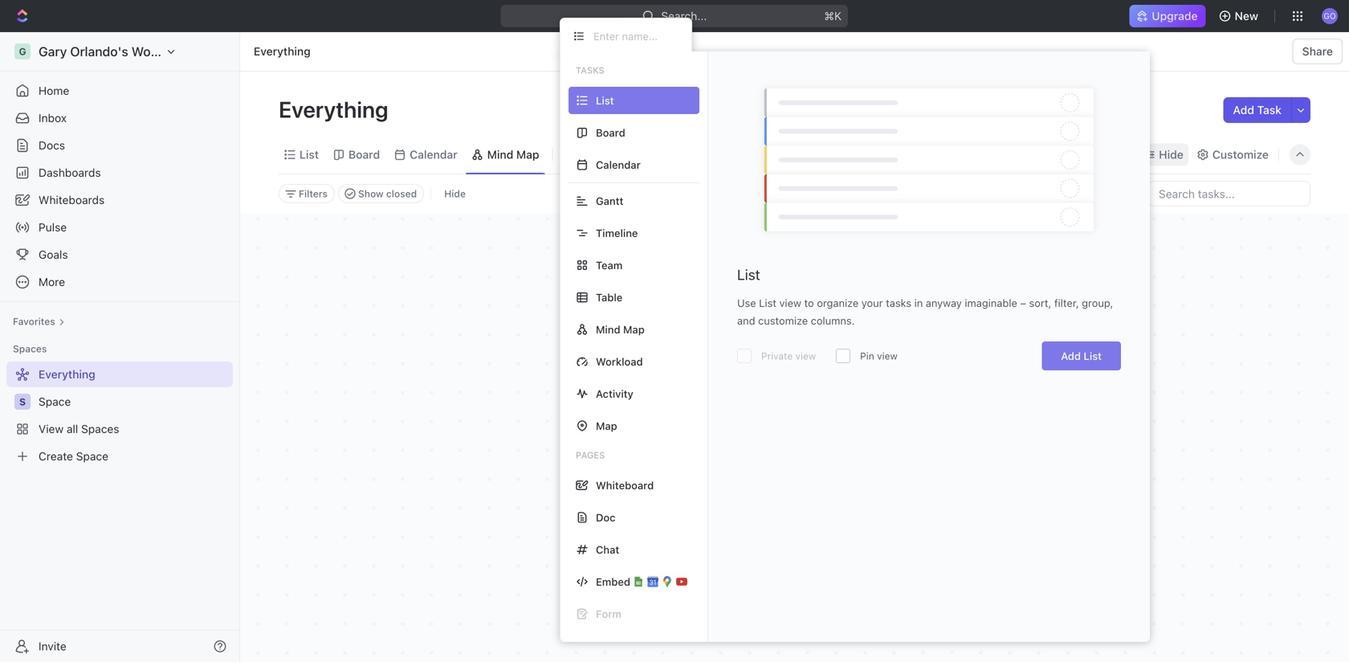Task type: locate. For each thing, give the bounding box(es) containing it.
map
[[517, 148, 540, 161], [624, 323, 645, 335], [596, 420, 618, 432]]

invite
[[39, 640, 67, 653]]

new button
[[1213, 3, 1269, 29]]

1 horizontal spatial mind map
[[596, 323, 645, 335]]

mind map up workload
[[596, 323, 645, 335]]

everything link
[[250, 42, 315, 61]]

calendar
[[410, 148, 458, 161], [596, 159, 641, 171]]

docs link
[[6, 133, 233, 158]]

board link
[[345, 143, 380, 166]]

1 vertical spatial mind map
[[596, 323, 645, 335]]

mind map left view dropdown button
[[487, 148, 540, 161]]

pages
[[576, 450, 605, 460]]

mind map
[[487, 148, 540, 161], [596, 323, 645, 335]]

⌘k
[[825, 9, 842, 22]]

hide inside dropdown button
[[1160, 148, 1184, 161]]

whiteboards link
[[6, 187, 233, 213]]

2 horizontal spatial map
[[624, 323, 645, 335]]

timeline
[[596, 227, 638, 239]]

view for private
[[796, 350, 816, 362]]

add down filter,
[[1062, 350, 1081, 362]]

add for add task
[[1234, 103, 1255, 117]]

list left board link
[[300, 148, 319, 161]]

1 horizontal spatial board
[[596, 127, 626, 139]]

search
[[1095, 148, 1132, 161]]

imaginable
[[965, 297, 1018, 309]]

0 horizontal spatial map
[[517, 148, 540, 161]]

0 vertical spatial hide
[[1160, 148, 1184, 161]]

customize button
[[1192, 143, 1274, 166]]

list link
[[296, 143, 319, 166]]

1 vertical spatial add
[[1062, 350, 1081, 362]]

goals link
[[6, 242, 233, 268]]

add inside button
[[1234, 103, 1255, 117]]

team
[[596, 259, 623, 271]]

1 vertical spatial hide
[[444, 188, 466, 199]]

no
[[706, 488, 725, 505]]

board up view
[[596, 127, 626, 139]]

sidebar navigation
[[0, 32, 240, 662]]

list down group,
[[1084, 350, 1102, 362]]

matching
[[728, 488, 790, 505]]

0 vertical spatial mind map
[[487, 148, 540, 161]]

1 horizontal spatial map
[[596, 420, 618, 432]]

map down activity
[[596, 420, 618, 432]]

tasks
[[886, 297, 912, 309]]

your
[[862, 297, 883, 309]]

mind right calendar link at the top left of the page
[[487, 148, 514, 161]]

gantt
[[596, 195, 624, 207]]

0 horizontal spatial board
[[349, 148, 380, 161]]

everything
[[254, 45, 311, 58], [279, 96, 393, 123]]

spaces
[[13, 343, 47, 354]]

use list view to organize your tasks in anyway imaginable – sort, filter, group, and customize columns.
[[738, 297, 1114, 327]]

1 horizontal spatial hide
[[1160, 148, 1184, 161]]

mind down table
[[596, 323, 621, 335]]

0 horizontal spatial hide
[[444, 188, 466, 199]]

search...
[[662, 9, 707, 22]]

map up workload
[[624, 323, 645, 335]]

0 vertical spatial map
[[517, 148, 540, 161]]

list
[[300, 148, 319, 161], [738, 266, 761, 283], [759, 297, 777, 309], [1084, 350, 1102, 362]]

–
[[1021, 297, 1027, 309]]

1 horizontal spatial mind
[[596, 323, 621, 335]]

0 vertical spatial mind
[[487, 148, 514, 161]]

form
[[596, 608, 622, 620]]

0 vertical spatial board
[[596, 127, 626, 139]]

share
[[1303, 45, 1334, 58]]

show closed
[[358, 188, 417, 199]]

0 vertical spatial everything
[[254, 45, 311, 58]]

board
[[596, 127, 626, 139], [349, 148, 380, 161]]

1 horizontal spatial add
[[1234, 103, 1255, 117]]

0 horizontal spatial add
[[1062, 350, 1081, 362]]

add left task at the right top
[[1234, 103, 1255, 117]]

to
[[805, 297, 814, 309]]

results
[[793, 488, 838, 505]]

sort,
[[1030, 297, 1052, 309]]

activity
[[596, 388, 634, 400]]

mind
[[487, 148, 514, 161], [596, 323, 621, 335]]

calendar up hide button
[[410, 148, 458, 161]]

pin
[[861, 350, 875, 362]]

view right private
[[796, 350, 816, 362]]

pulse link
[[6, 215, 233, 240]]

embed
[[596, 576, 631, 588]]

map left view dropdown button
[[517, 148, 540, 161]]

favorites
[[13, 316, 55, 327]]

found.
[[842, 488, 884, 505]]

board up show on the top of page
[[349, 148, 380, 161]]

no matching results found.
[[706, 488, 884, 505]]

hide
[[1160, 148, 1184, 161], [444, 188, 466, 199]]

hide down calendar link at the top left of the page
[[444, 188, 466, 199]]

0 horizontal spatial calendar
[[410, 148, 458, 161]]

calendar up the gantt
[[596, 159, 641, 171]]

1 vertical spatial mind
[[596, 323, 621, 335]]

goals
[[39, 248, 68, 261]]

view left the to
[[780, 297, 802, 309]]

0 vertical spatial add
[[1234, 103, 1255, 117]]

tasks
[[576, 65, 605, 76]]

view
[[780, 297, 802, 309], [796, 350, 816, 362], [877, 350, 898, 362]]

organize
[[817, 297, 859, 309]]

view right pin
[[877, 350, 898, 362]]

list right use
[[759, 297, 777, 309]]

home
[[39, 84, 69, 97]]

add
[[1234, 103, 1255, 117], [1062, 350, 1081, 362]]

inbox link
[[6, 105, 233, 131]]

tree
[[6, 362, 233, 469]]

view button
[[560, 136, 612, 174]]

doc
[[596, 511, 616, 523]]

hide right search
[[1160, 148, 1184, 161]]

customize
[[759, 315, 808, 327]]



Task type: describe. For each thing, give the bounding box(es) containing it.
upgrade link
[[1130, 5, 1206, 27]]

Enter name... field
[[592, 29, 679, 43]]

and
[[738, 315, 756, 327]]

add list
[[1062, 350, 1102, 362]]

workload
[[596, 356, 643, 368]]

anyway
[[926, 297, 962, 309]]

dashboards
[[39, 166, 101, 179]]

home link
[[6, 78, 233, 104]]

view
[[581, 148, 606, 161]]

upgrade
[[1152, 9, 1198, 22]]

calendar link
[[407, 143, 458, 166]]

whiteboards
[[39, 193, 105, 206]]

inbox
[[39, 111, 67, 125]]

show
[[358, 188, 384, 199]]

1 vertical spatial map
[[624, 323, 645, 335]]

add for add list
[[1062, 350, 1081, 362]]

search button
[[1074, 143, 1137, 166]]

docs
[[39, 139, 65, 152]]

pin view
[[861, 350, 898, 362]]

mind map link
[[484, 143, 540, 166]]

view inside the use list view to organize your tasks in anyway imaginable – sort, filter, group, and customize columns.
[[780, 297, 802, 309]]

table
[[596, 291, 623, 303]]

view button
[[560, 143, 612, 166]]

group,
[[1082, 297, 1114, 309]]

columns.
[[811, 315, 855, 327]]

add task
[[1234, 103, 1282, 117]]

hide button
[[1140, 143, 1189, 166]]

closed
[[386, 188, 417, 199]]

list inside the use list view to organize your tasks in anyway imaginable – sort, filter, group, and customize columns.
[[759, 297, 777, 309]]

1 vertical spatial everything
[[279, 96, 393, 123]]

chat
[[596, 544, 620, 556]]

private view
[[762, 350, 816, 362]]

filter,
[[1055, 297, 1080, 309]]

dashboards link
[[6, 160, 233, 186]]

hide button
[[438, 184, 472, 203]]

view for pin
[[877, 350, 898, 362]]

tree inside sidebar navigation
[[6, 362, 233, 469]]

task
[[1258, 103, 1282, 117]]

whiteboard
[[596, 479, 654, 491]]

show closed button
[[338, 184, 424, 203]]

everything inside everything link
[[254, 45, 311, 58]]

1 vertical spatial board
[[349, 148, 380, 161]]

hide inside button
[[444, 188, 466, 199]]

2 vertical spatial map
[[596, 420, 618, 432]]

share button
[[1293, 39, 1343, 64]]

use
[[738, 297, 757, 309]]

Search tasks... text field
[[1150, 182, 1310, 206]]

add task button
[[1224, 97, 1292, 123]]

0 horizontal spatial mind map
[[487, 148, 540, 161]]

1 horizontal spatial calendar
[[596, 159, 641, 171]]

customize
[[1213, 148, 1269, 161]]

pulse
[[39, 221, 67, 234]]

in
[[915, 297, 923, 309]]

new
[[1235, 9, 1259, 22]]

favorites button
[[6, 312, 71, 331]]

list up use
[[738, 266, 761, 283]]

0 horizontal spatial mind
[[487, 148, 514, 161]]

private
[[762, 350, 793, 362]]



Task type: vqa. For each thing, say whether or not it's contained in the screenshot.
the Show closed button
yes



